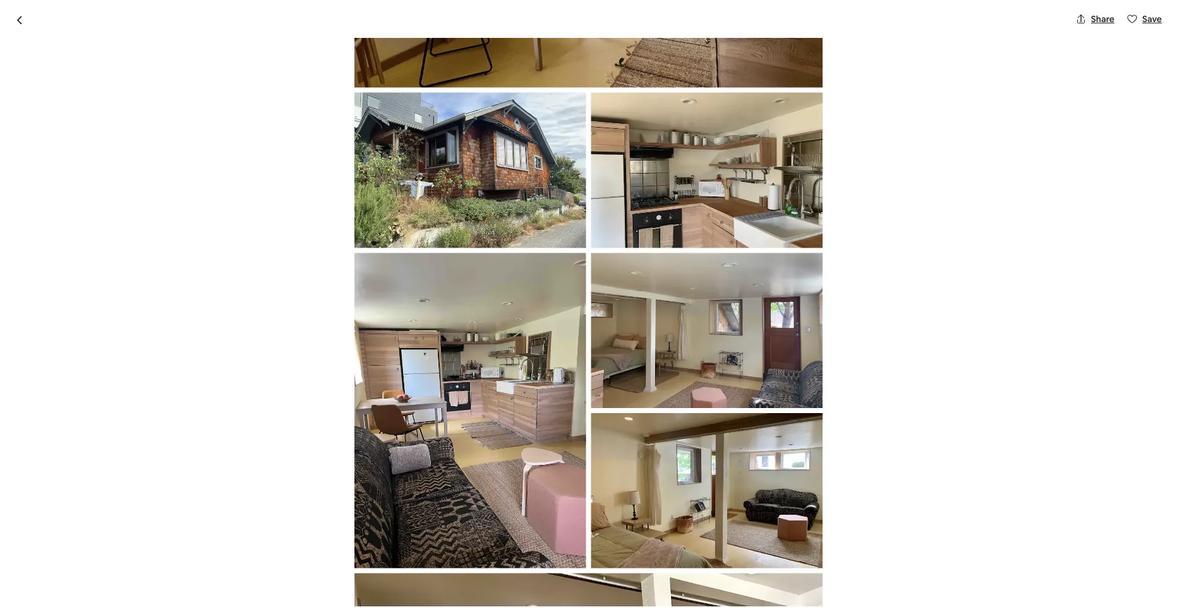 Task type: describe. For each thing, give the bounding box(es) containing it.
wifi
[[471, 552, 490, 565]]

fantastic
[[325, 127, 366, 140]]

0 horizontal spatial to
[[273, 461, 283, 474]]

minutes
[[235, 127, 272, 140]]

2 vertical spatial you'll
[[489, 218, 512, 231]]

counters
[[377, 248, 418, 261]]

the right on
[[406, 552, 422, 565]]

along
[[235, 142, 260, 155]]

some
[[245, 38, 272, 51]]

share button
[[1071, 8, 1120, 30]]

views
[[614, 127, 641, 140]]

$80 for $80 night
[[722, 87, 747, 105]]

central
[[484, 112, 518, 125]]

space
[[327, 112, 354, 125]]

the
[[235, 536, 253, 549]]

gas
[[328, 218, 344, 231]]

two
[[432, 536, 450, 549]]

away
[[274, 127, 298, 140]]

*access to shared backyard with garden
[[235, 461, 420, 474]]

wood
[[348, 248, 375, 261]]

enjoy:
[[337, 188, 365, 201]]

info
[[274, 38, 291, 51]]

airbnb service fee button
[[722, 312, 807, 325]]

exudes
[[235, 97, 268, 110]]

automatically
[[338, 38, 400, 51]]

original
[[483, 38, 518, 51]]

what
[[235, 519, 271, 537]]

of inside this isn't your standard rental. designed by a uw-trained architect, this charming studio exudes warmth and comes fully equipped with everything you need to live comfortably. this well appointed space sits in the heart of seattle's central district where you'll be minutes away from fantastic restaurants, coffee shops, dispensaries, and stunning views along the lake washington shoreline.
[[430, 112, 440, 125]]

with left us
[[257, 188, 277, 201]]

2 vertical spatial studio
[[235, 552, 264, 565]]

listing
[[846, 400, 871, 411]]

kitchen
[[269, 218, 303, 231]]

1 vertical spatial be
[[814, 240, 825, 252]]

your
[[277, 82, 298, 95]]

in inside this isn't your standard rental. designed by a uw-trained architect, this charming studio exudes warmth and comes fully equipped with everything you need to live comfortably. this well appointed space sits in the heart of seattle's central district where you'll be minutes away from fantastic restaurants, coffee shops, dispensaries, and stunning views along the lake washington shoreline.
[[374, 112, 382, 125]]

natural
[[378, 309, 410, 322]]

latex
[[324, 279, 347, 292]]

with left great
[[328, 309, 348, 322]]

comfort
[[475, 279, 513, 292]]

1 vertical spatial parking
[[524, 578, 560, 590]]

1 this from the top
[[235, 82, 254, 95]]

0 horizontal spatial is
[[286, 536, 293, 549]]

2 this from the top
[[235, 112, 254, 125]]

sanded
[[312, 248, 346, 261]]

washington
[[304, 142, 360, 155]]

*southern
[[235, 309, 280, 322]]

and up for
[[420, 248, 438, 261]]

you
[[772, 240, 788, 252]]

with inside this isn't your standard rental. designed by a uw-trained architect, this charming studio exudes warmth and comes fully equipped with everything you need to live comfortably. this well appointed space sits in the heart of seattle's central district where you'll be minutes away from fantastic restaurants, coffee shops, dispensaries, and stunning views along the lake washington shoreline.
[[430, 97, 450, 110]]

street
[[516, 552, 545, 565]]

topper
[[392, 279, 425, 292]]

*beautiful,
[[235, 248, 282, 261]]

translated.
[[403, 38, 452, 51]]

sits
[[357, 112, 372, 125]]

to inside this isn't your standard rental. designed by a uw-trained architect, this charming studio exudes warmth and comes fully equipped with everything you need to live comfortably. this well appointed space sits in the heart of seattle's central district where you'll be minutes away from fantastic restaurants, coffee shops, dispensaries, and stunning views along the lake washington shoreline.
[[550, 97, 560, 110]]

$80 x 2 nights
[[722, 267, 787, 280]]

and left all
[[374, 218, 392, 231]]

won't
[[789, 240, 812, 252]]

total
[[722, 356, 746, 369]]

cleaning fee
[[722, 289, 781, 302]]

private
[[313, 552, 346, 565]]

language
[[520, 38, 564, 51]]

with left the gas
[[305, 218, 326, 231]]

be inside this isn't your standard rental. designed by a uw-trained architect, this charming studio exudes warmth and comes fully equipped with everything you need to live comfortably. this well appointed space sits in the heart of seattle's central district where you'll be minutes away from fantastic restaurants, coffee shops, dispensaries, and stunning views along the lake washington shoreline.
[[613, 112, 625, 125]]

through
[[266, 552, 303, 565]]

night
[[750, 90, 774, 103]]

exposure
[[283, 309, 326, 322]]

stay with us and you'll enjoy:
[[235, 188, 367, 201]]

show original language button
[[455, 38, 564, 51]]

0 horizontal spatial of
[[412, 536, 422, 549]]

dispensaries,
[[490, 127, 550, 140]]

craftsman
[[478, 536, 526, 549]]

*chef's kitchen with gas stove and all the cooking tools you'll need
[[235, 218, 538, 231]]

standard
[[300, 82, 342, 95]]

all
[[394, 218, 404, 231]]

12/1/2023 button
[[722, 119, 926, 154]]

where
[[556, 112, 586, 125]]

parking inside the studio is located in the lower level of a two story craftsman home. guests access the studio through a private entrance on the side of the building. street parking is readily available.
[[548, 552, 583, 565]]

report
[[798, 400, 827, 411]]

sized
[[255, 279, 279, 292]]

where you'll sleep region
[[230, 256, 653, 463]]

comes
[[328, 97, 359, 110]]

report this listing button
[[777, 400, 871, 411]]

the up restaurants,
[[385, 112, 400, 125]]

entrance
[[348, 552, 390, 565]]

*chef's
[[235, 218, 267, 231]]

you
[[505, 97, 522, 110]]

appointed
[[276, 112, 324, 125]]

rental.
[[344, 82, 373, 95]]

shoreline.
[[362, 142, 407, 155]]

the down story at the left bottom of page
[[457, 552, 473, 565]]

stunning
[[572, 127, 612, 140]]

hand-
[[285, 248, 312, 261]]

the right access
[[628, 536, 644, 549]]

airbnb
[[722, 312, 754, 325]]

seattle's
[[442, 112, 482, 125]]

need inside this isn't your standard rental. designed by a uw-trained architect, this charming studio exudes warmth and comes fully equipped with everything you need to live comfortably. this well appointed space sits in the heart of seattle's central district where you'll be minutes away from fantastic restaurants, coffee shops, dispensaries, and stunning views along the lake washington shoreline.
[[524, 97, 548, 110]]

available.
[[235, 567, 277, 580]]

this for what this place offers
[[274, 519, 298, 537]]

trained
[[463, 82, 497, 95]]



Task type: locate. For each thing, give the bounding box(es) containing it.
$80 x 2 nights button
[[722, 267, 787, 280]]

of up coffee
[[430, 112, 440, 125]]

parking
[[548, 552, 583, 565], [524, 578, 560, 590]]

0 horizontal spatial be
[[613, 112, 625, 125]]

great
[[350, 309, 375, 322]]

you'll inside this isn't your standard rental. designed by a uw-trained architect, this charming studio exudes warmth and comes fully equipped with everything you need to live comfortably. this well appointed space sits in the heart of seattle's central district where you'll be minutes away from fantastic restaurants, coffee shops, dispensaries, and stunning views along the lake washington shoreline.
[[588, 112, 611, 125]]

fee up service
[[765, 289, 781, 302]]

dedicated
[[260, 578, 309, 590]]

0 vertical spatial studio
[[611, 82, 640, 95]]

save
[[1142, 13, 1162, 25]]

2 vertical spatial of
[[445, 552, 455, 565]]

and down standard
[[309, 97, 326, 110]]

in up private
[[333, 536, 341, 549]]

bedroom image
[[235, 288, 436, 422], [235, 288, 436, 422]]

listing image 2 image
[[354, 93, 586, 248], [354, 93, 586, 248]]

*full
[[235, 279, 253, 292]]

2 horizontal spatial a
[[435, 82, 441, 95]]

you'll left the 'enjoy:'
[[312, 188, 335, 201]]

0 horizontal spatial a
[[306, 552, 311, 565]]

studio up through
[[255, 536, 284, 549]]

this up the exudes
[[235, 82, 254, 95]]

coffee
[[426, 127, 456, 140]]

this left listing
[[828, 400, 844, 411]]

1 vertical spatial of
[[412, 536, 422, 549]]

offers
[[339, 519, 378, 537]]

to left live
[[550, 97, 560, 110]]

you'll up stunning
[[588, 112, 611, 125]]

reserve button
[[722, 200, 926, 230]]

of
[[430, 112, 440, 125], [412, 536, 422, 549], [445, 552, 455, 565]]

1 vertical spatial studio
[[255, 536, 284, 549]]

the left the lower
[[343, 536, 359, 549]]

this
[[546, 82, 563, 95], [828, 400, 844, 411], [274, 519, 298, 537]]

save button
[[1122, 8, 1167, 30]]

0 vertical spatial need
[[524, 97, 548, 110]]

from
[[300, 127, 323, 140]]

guests
[[559, 536, 592, 549]]

equipped
[[383, 97, 428, 110]]

uw-
[[443, 82, 463, 95]]

lake
[[281, 142, 302, 155]]

12/1/2023
[[730, 136, 770, 147]]

bed
[[281, 279, 299, 292]]

2 vertical spatial a
[[306, 552, 311, 565]]

be
[[613, 112, 625, 125], [814, 240, 825, 252]]

show
[[455, 38, 481, 51]]

1 vertical spatial need
[[514, 218, 538, 231]]

$80
[[722, 87, 747, 105], [722, 267, 740, 280]]

studio
[[611, 82, 640, 95], [255, 536, 284, 549], [235, 552, 264, 565]]

0 vertical spatial you'll
[[588, 112, 611, 125]]

comfortably.
[[580, 97, 639, 110]]

0 vertical spatial in
[[374, 112, 382, 125]]

2 horizontal spatial you'll
[[588, 112, 611, 125]]

live
[[562, 97, 578, 110]]

of right level
[[412, 536, 422, 549]]

2 horizontal spatial of
[[445, 552, 455, 565]]

story
[[452, 536, 476, 549]]

$80 left night
[[722, 87, 747, 105]]

studio up comfortably.
[[611, 82, 640, 95]]

architect,
[[499, 82, 544, 95]]

and
[[309, 97, 326, 110], [552, 127, 570, 140], [292, 188, 310, 201], [374, 218, 392, 231], [420, 248, 438, 261]]

this up through
[[274, 519, 298, 537]]

the
[[385, 112, 400, 125], [263, 142, 278, 155], [406, 218, 422, 231], [343, 536, 359, 549], [628, 536, 644, 549], [406, 552, 422, 565], [457, 552, 473, 565]]

with down uw-
[[430, 97, 450, 110]]

in
[[374, 112, 382, 125], [333, 536, 341, 549]]

fee right service
[[791, 312, 807, 325]]

the left the "lake"
[[263, 142, 278, 155]]

this up live
[[546, 82, 563, 95]]

1 horizontal spatial be
[[814, 240, 825, 252]]

by
[[422, 82, 433, 95]]

studio down the
[[235, 552, 264, 565]]

need right tools
[[514, 218, 538, 231]]

1 horizontal spatial you'll
[[489, 218, 512, 231]]

0 vertical spatial a
[[435, 82, 441, 95]]

and right us
[[292, 188, 310, 201]]

listing image 5 image
[[591, 253, 823, 408], [591, 253, 823, 408]]

for
[[427, 279, 440, 292]]

to
[[550, 97, 560, 110], [273, 461, 283, 474]]

free
[[471, 578, 492, 590]]

1 vertical spatial in
[[333, 536, 341, 549]]

access
[[594, 536, 626, 549]]

1 vertical spatial is
[[585, 552, 592, 565]]

of right side
[[445, 552, 455, 565]]

in inside the studio is located in the lower level of a two story craftsman home. guests access the studio through a private entrance on the side of the building. street parking is readily available.
[[333, 536, 341, 549]]

side
[[424, 552, 443, 565]]

on
[[392, 552, 404, 565]]

this inside this isn't your standard rental. designed by a uw-trained architect, this charming studio exudes warmth and comes fully equipped with everything you need to live comfortably. this well appointed space sits in the heart of seattle's central district where you'll be minutes away from fantastic restaurants, coffee shops, dispensaries, and stunning views along the lake washington shoreline.
[[546, 82, 563, 95]]

1 $80 from the top
[[722, 87, 747, 105]]

designed
[[375, 82, 419, 95]]

been
[[312, 38, 335, 51]]

parking down guests at the bottom of the page
[[548, 552, 583, 565]]

0 horizontal spatial in
[[333, 536, 341, 549]]

listing image 3 image
[[591, 93, 823, 248], [591, 93, 823, 248]]

workspace
[[311, 578, 362, 590]]

1 vertical spatial fee
[[791, 312, 807, 325]]

listing image 6 image
[[591, 414, 823, 569], [591, 414, 823, 569]]

1 horizontal spatial of
[[430, 112, 440, 125]]

is
[[286, 536, 293, 549], [585, 552, 592, 565]]

isn't
[[256, 82, 275, 95]]

*full sized bed with latex mattress topper for added comfort
[[235, 279, 513, 292]]

what this place offers
[[235, 519, 378, 537]]

1 horizontal spatial a
[[424, 536, 429, 549]]

readily
[[594, 552, 625, 565]]

0 vertical spatial be
[[613, 112, 625, 125]]

with right bed
[[302, 279, 322, 292]]

1 vertical spatial to
[[273, 461, 283, 474]]

charming
[[565, 82, 609, 95]]

1 vertical spatial $80
[[722, 267, 740, 280]]

0 horizontal spatial fee
[[765, 289, 781, 302]]

1 horizontal spatial in
[[374, 112, 382, 125]]

share
[[1091, 13, 1115, 25]]

0 vertical spatial to
[[550, 97, 560, 110]]

this for report this listing
[[828, 400, 844, 411]]

1 horizontal spatial is
[[585, 552, 592, 565]]

heart
[[403, 112, 428, 125]]

is up through
[[286, 536, 293, 549]]

x
[[743, 267, 748, 280]]

home.
[[528, 536, 557, 549]]

in right sits
[[374, 112, 382, 125]]

this down the exudes
[[235, 112, 254, 125]]

2 horizontal spatial this
[[828, 400, 844, 411]]

before
[[748, 356, 780, 369]]

dialog
[[0, 0, 1177, 607]]

reserve
[[805, 209, 843, 221]]

fully
[[362, 97, 381, 110]]

studio inside this isn't your standard rental. designed by a uw-trained architect, this charming studio exudes warmth and comes fully equipped with everything you need to live comfortably. this well appointed space sits in the heart of seattle's central district where you'll be minutes away from fantastic restaurants, coffee shops, dispensaries, and stunning views along the lake washington shoreline.
[[611, 82, 640, 95]]

*access
[[235, 461, 271, 474]]

free street parking
[[471, 578, 560, 590]]

to left the "shared"
[[273, 461, 283, 474]]

0 horizontal spatial this
[[274, 519, 298, 537]]

nights
[[758, 267, 787, 280]]

district
[[520, 112, 554, 125]]

1 horizontal spatial this
[[546, 82, 563, 95]]

be up views
[[613, 112, 625, 125]]

cabinetry
[[440, 248, 485, 261]]

1 vertical spatial you'll
[[312, 188, 335, 201]]

the right all
[[406, 218, 422, 231]]

you'll right tools
[[489, 218, 512, 231]]

a down located
[[306, 552, 311, 565]]

0 vertical spatial $80
[[722, 87, 747, 105]]

2 vertical spatial this
[[274, 519, 298, 537]]

be right the won't
[[814, 240, 825, 252]]

level
[[389, 536, 410, 549]]

garden
[[387, 461, 420, 474]]

1 vertical spatial this
[[235, 112, 254, 125]]

1 vertical spatial a
[[424, 536, 429, 549]]

with left garden
[[365, 461, 385, 474]]

tools
[[463, 218, 487, 231]]

and down where
[[552, 127, 570, 140]]

0 horizontal spatial you'll
[[312, 188, 335, 201]]

shops,
[[458, 127, 488, 140]]

0 vertical spatial parking
[[548, 552, 583, 565]]

0 vertical spatial is
[[286, 536, 293, 549]]

listing image 7 image
[[354, 574, 823, 607], [354, 574, 823, 607]]

*southern exposure with great natural light
[[235, 309, 433, 322]]

1 horizontal spatial fee
[[791, 312, 807, 325]]

0 vertical spatial this
[[546, 82, 563, 95]]

$80 night
[[722, 87, 774, 105]]

is down guests at the bottom of the page
[[585, 552, 592, 565]]

airbnb service fee
[[722, 312, 807, 325]]

dialog containing share
[[0, 0, 1177, 607]]

this
[[235, 82, 254, 95], [235, 112, 254, 125]]

a right by
[[435, 82, 441, 95]]

us
[[280, 188, 290, 201]]

$80 for $80 x 2 nights
[[722, 267, 740, 280]]

located
[[295, 536, 330, 549]]

a left two
[[424, 536, 429, 549]]

mattress
[[349, 279, 390, 292]]

listing image 4 image
[[354, 253, 586, 569], [354, 253, 586, 569]]

a inside this isn't your standard rental. designed by a uw-trained architect, this charming studio exudes warmth and comes fully equipped with everything you need to live comfortably. this well appointed space sits in the heart of seattle's central district where you'll be minutes away from fantastic restaurants, coffee shops, dispensaries, and stunning views along the lake washington shoreline.
[[435, 82, 441, 95]]

parking down street
[[524, 578, 560, 590]]

need up district
[[524, 97, 548, 110]]

*beautiful, hand-sanded wood counters and cabinetry
[[235, 248, 485, 261]]

place
[[301, 519, 336, 537]]

$80 left x
[[722, 267, 740, 280]]

2
[[750, 267, 756, 280]]

yet
[[863, 240, 876, 252]]

cooking
[[424, 218, 461, 231]]

0 vertical spatial this
[[235, 82, 254, 95]]

listing image 1 image
[[354, 0, 823, 88], [354, 0, 823, 88]]

light
[[412, 309, 433, 322]]

0 vertical spatial fee
[[765, 289, 781, 302]]

backyard
[[319, 461, 362, 474]]

2 $80 from the top
[[722, 267, 740, 280]]

1 horizontal spatial to
[[550, 97, 560, 110]]

0 vertical spatial of
[[430, 112, 440, 125]]

1 vertical spatial this
[[828, 400, 844, 411]]



Task type: vqa. For each thing, say whether or not it's contained in the screenshot.
Listing image 1
yes



